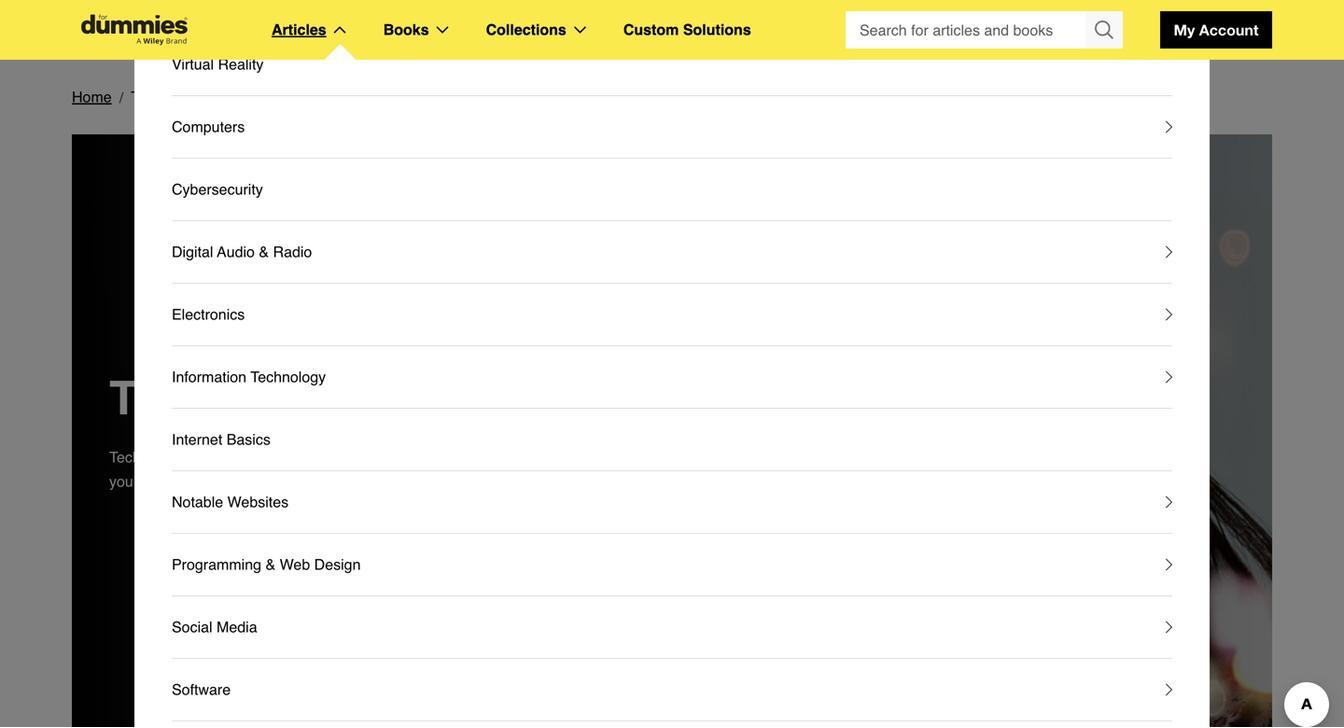 Task type: locate. For each thing, give the bounding box(es) containing it.
1 virtual reality link from the top
[[172, 34, 1173, 96]]

a left self-
[[519, 449, 528, 466]]

1 vertical spatial technology articles
[[109, 372, 550, 425]]

open sub-categories image inside information technology button
[[1167, 371, 1173, 384]]

books
[[384, 21, 429, 38]]

digital audio & radio
[[172, 243, 312, 261]]

& inside digital audio & radio link
[[259, 243, 269, 261]]

basics
[[227, 431, 271, 448]]

technology
[[131, 88, 206, 106], [251, 368, 326, 386], [109, 372, 368, 425]]

technology inside information technology link
[[251, 368, 326, 386]]

a right the or
[[694, 449, 702, 466]]

software
[[172, 681, 231, 699]]

& right audio
[[259, 243, 269, 261]]

0 horizontal spatial a
[[519, 449, 528, 466]]

open sub-categories image for websites
[[1167, 496, 1173, 509]]

1 vertical spatial articles
[[210, 88, 259, 106]]

articles left open article categories 'image'
[[272, 21, 327, 38]]

social media link
[[172, 616, 257, 640]]

cybersecurity link
[[172, 159, 1173, 221], [172, 177, 263, 202]]

group
[[846, 11, 1124, 49]]

information technology button
[[172, 347, 1173, 409]]

find
[[147, 473, 171, 490]]

open sub-categories image inside digital audio & radio button
[[1167, 246, 1173, 259]]

computers
[[172, 118, 245, 135]]

open sub-categories image inside 'programming & web design' "button"
[[1167, 559, 1173, 572]]

of
[[439, 473, 451, 490]]

1 vertical spatial open sub-categories image
[[1167, 496, 1173, 509]]

'round.
[[338, 449, 383, 466]]

go
[[317, 449, 334, 466]]

open sub-categories image for media
[[1167, 621, 1173, 634]]

0 horizontal spatial articles
[[210, 88, 259, 106]]

3 open sub-categories image from the top
[[1167, 684, 1173, 697]]

0 vertical spatial open sub-categories image
[[1167, 371, 1173, 384]]

my account
[[1175, 21, 1259, 39]]

1 horizontal spatial articles
[[272, 21, 327, 38]]

internet basics link
[[172, 409, 1173, 472], [172, 428, 271, 452]]

2 vertical spatial open sub-categories image
[[1167, 684, 1173, 697]]

virtual reality link
[[172, 34, 1173, 96], [172, 52, 264, 77]]

a
[[519, 449, 528, 466], [694, 449, 702, 466]]

1 open sub-categories image from the top
[[1167, 371, 1173, 384]]

programming
[[172, 556, 262, 573]]

2 open sub-categories image from the top
[[1167, 496, 1173, 509]]

2 internet basics link from the top
[[172, 428, 271, 452]]

virtual
[[172, 56, 214, 73]]

2 open sub-categories image from the top
[[1167, 246, 1173, 259]]

social
[[172, 619, 213, 636]]

digital audio & radio link
[[172, 240, 312, 264]]

1 horizontal spatial a
[[694, 449, 702, 466]]

1 vertical spatial &
[[266, 556, 276, 573]]

account
[[1200, 21, 1259, 39]]

programming & web design
[[172, 556, 361, 573]]

technology articles up go
[[109, 372, 550, 425]]

information
[[172, 368, 247, 386]]

social media button
[[172, 597, 1173, 659]]

4 open sub-categories image from the top
[[1167, 559, 1173, 572]]

open sub-categories image inside social media 'button'
[[1167, 621, 1173, 634]]

cybersecurity
[[172, 181, 263, 198]]

newbie,
[[739, 449, 790, 466]]

electronics
[[172, 306, 245, 323]]

open sub-categories image for audio
[[1167, 246, 1173, 259]]

open sub-categories image
[[1167, 371, 1173, 384], [1167, 496, 1173, 509], [1167, 684, 1173, 697]]

articles
[[272, 21, 327, 38], [210, 88, 259, 106], [380, 372, 550, 425]]

technology
[[455, 473, 528, 490]]

2 horizontal spatial articles
[[380, 372, 550, 425]]

books.
[[612, 473, 656, 490]]

0 vertical spatial &
[[259, 243, 269, 261]]

open sub-categories image
[[1167, 120, 1173, 134], [1167, 246, 1173, 259], [1167, 308, 1173, 321], [1167, 559, 1173, 572], [1167, 621, 1173, 634]]

&
[[259, 243, 269, 261], [266, 556, 276, 573]]

software button
[[172, 659, 1173, 722]]

open sub-categories image for &
[[1167, 559, 1173, 572]]

social media
[[172, 619, 257, 636]]

3 open sub-categories image from the top
[[1167, 308, 1173, 321]]

virtual reality
[[172, 56, 264, 73]]

& inside the programming & web design link
[[266, 556, 276, 573]]

open sub-categories image inside notable websites button
[[1167, 496, 1173, 509]]

information technology link
[[172, 365, 326, 389]]

1 open sub-categories image from the top
[[1167, 120, 1173, 134]]

hundreds
[[372, 473, 434, 490]]

5 open sub-categories image from the top
[[1167, 621, 1173, 634]]

among
[[297, 473, 342, 490]]

it
[[192, 449, 200, 466]]

technology articles down virtual
[[131, 88, 259, 106]]

technology articles
[[131, 88, 259, 106], [109, 372, 550, 425]]

and
[[387, 449, 413, 466]]

1 internet basics link from the top
[[172, 409, 1173, 472]]

articles up whether
[[380, 372, 550, 425]]

our
[[346, 473, 368, 490]]

articles down reality
[[210, 88, 259, 106]]

& left web
[[266, 556, 276, 573]]



Task type: describe. For each thing, give the bounding box(es) containing it.
my account link
[[1161, 11, 1273, 49]]

solutions
[[684, 21, 752, 38]]

you'll
[[109, 473, 143, 490]]

or
[[676, 449, 690, 466]]

custom solutions link
[[624, 18, 752, 42]]

you're
[[475, 449, 515, 466]]

design
[[314, 556, 361, 573]]

internet basics
[[172, 431, 271, 448]]

open sub-categories image inside 'computers' button
[[1167, 120, 1173, 134]]

home link
[[72, 85, 112, 109]]

collections
[[486, 21, 567, 38]]

media
[[217, 619, 257, 636]]

notable websites button
[[172, 472, 1173, 534]]

digital
[[172, 243, 213, 261]]

reality
[[218, 56, 264, 73]]

2 vertical spatial articles
[[380, 372, 550, 425]]

open sub-categories image for technology
[[1167, 371, 1173, 384]]

open article categories image
[[334, 26, 346, 34]]

1 cybersecurity link from the top
[[172, 159, 1173, 221]]

open sub-categories image inside the software button
[[1167, 684, 1173, 697]]

self-
[[532, 449, 560, 466]]

open collections list image
[[574, 26, 586, 34]]

confessed
[[560, 449, 628, 466]]

something
[[175, 473, 244, 490]]

0 vertical spatial articles
[[272, 21, 327, 38]]

computers button
[[172, 96, 1173, 159]]

internet
[[172, 431, 223, 448]]

radio
[[273, 243, 312, 261]]

world
[[278, 449, 313, 466]]

love
[[265, 473, 292, 490]]

open sub-categories image inside electronics button
[[1167, 308, 1173, 321]]

technology. it makes the world go 'round. and whether you're a self-confessed techie or a total newbie, you'll find something to love among our hundreds of technology articles and books.
[[109, 449, 790, 490]]

open book categories image
[[437, 26, 449, 34]]

digital audio & radio button
[[172, 221, 1173, 284]]

0 vertical spatial technology articles
[[131, 88, 259, 106]]

home
[[72, 88, 112, 106]]

programming & web design button
[[172, 534, 1173, 597]]

total
[[706, 449, 734, 466]]

to
[[248, 473, 261, 490]]

electronics link
[[172, 303, 245, 327]]

custom solutions
[[624, 21, 752, 38]]

makes
[[205, 449, 249, 466]]

2 virtual reality link from the top
[[172, 52, 264, 77]]

cookie consent banner dialog
[[0, 642, 1345, 728]]

notable websites link
[[172, 490, 289, 515]]

software link
[[172, 678, 231, 702]]

programming & web design link
[[172, 553, 361, 577]]

technology.
[[109, 449, 188, 466]]

2 a from the left
[[694, 449, 702, 466]]

custom
[[624, 21, 679, 38]]

logo image
[[72, 14, 197, 45]]

notable
[[172, 494, 223, 511]]

websites
[[228, 494, 289, 511]]

my
[[1175, 21, 1196, 39]]

audio
[[217, 243, 255, 261]]

notable websites
[[172, 494, 289, 511]]

articles
[[532, 473, 579, 490]]

and
[[583, 473, 608, 490]]

1 a from the left
[[519, 449, 528, 466]]

information technology
[[172, 368, 326, 386]]

techie
[[632, 449, 672, 466]]

the
[[253, 449, 273, 466]]

whether
[[418, 449, 471, 466]]

Search for articles and books text field
[[846, 11, 1088, 49]]

web
[[280, 556, 310, 573]]

2 cybersecurity link from the top
[[172, 177, 263, 202]]

electronics button
[[172, 284, 1173, 347]]

computers link
[[172, 115, 245, 139]]



Task type: vqa. For each thing, say whether or not it's contained in the screenshot.
Screenshot of Logic Pro Sound Library Manager image
no



